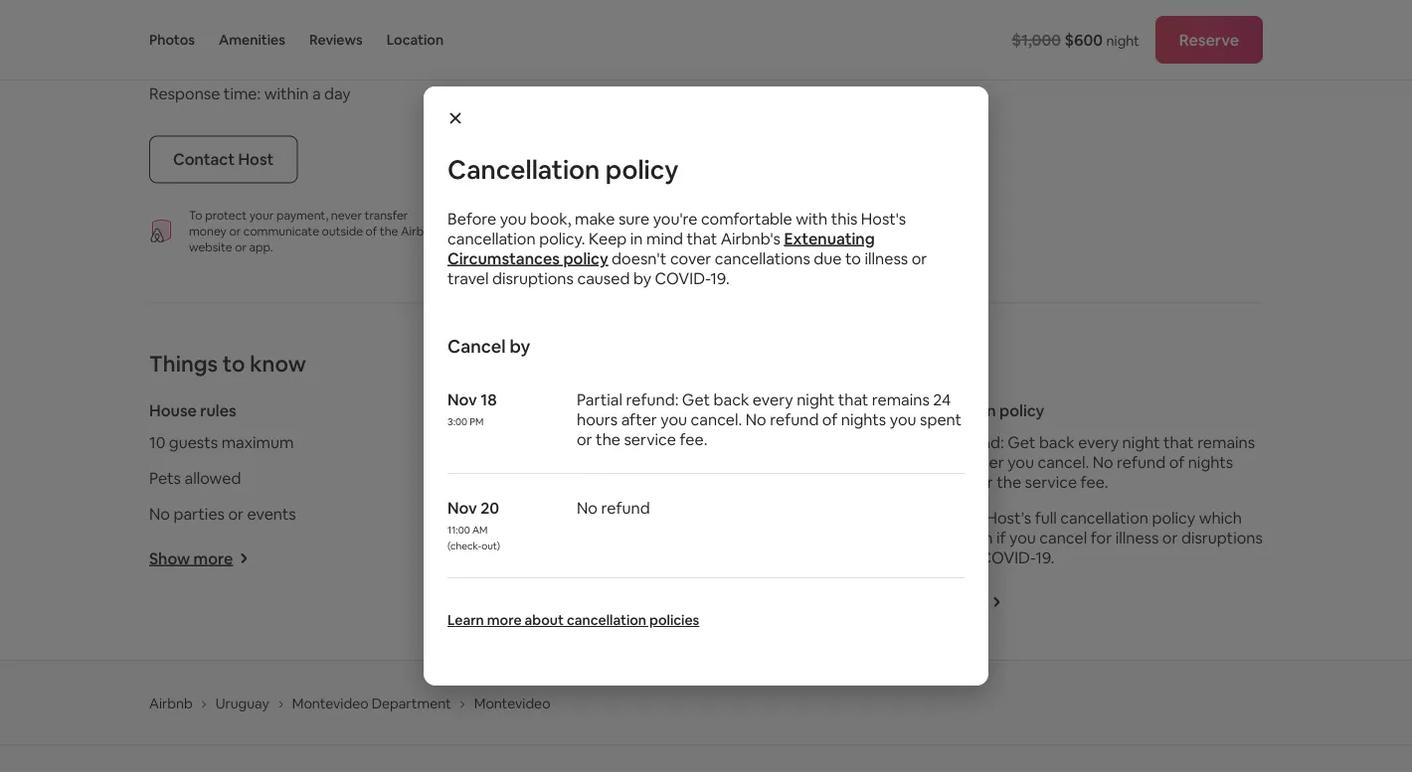 Task type: describe. For each thing, give the bounding box(es) containing it.
sure
[[619, 208, 650, 229]]

response rate 50%
[[149, 48, 290, 68]]

maximum
[[221, 433, 294, 453]]

2 horizontal spatial more
[[570, 513, 610, 533]]

doesn't cover cancellations due to illness or travel disruptions caused by covid-19.
[[448, 248, 927, 288]]

day
[[324, 84, 351, 104]]

website
[[189, 239, 232, 255]]

night inside $1,000 $600 night
[[1107, 31, 1140, 49]]

learn more about cancellation policies
[[448, 612, 700, 630]]

extenuating
[[784, 228, 875, 249]]

0 horizontal spatial alarm
[[579, 469, 620, 489]]

the inside review the host's full cancellation policy which applies even if you cancel for illness or disruptions caused by covid-19.
[[958, 508, 983, 529]]

(check-
[[448, 540, 482, 553]]

parties
[[174, 504, 225, 525]]

that for cancellation policy
[[838, 389, 869, 410]]

know
[[250, 350, 306, 379]]

nov 20 11:00 am (check-out)
[[448, 498, 500, 553]]

after for policy
[[621, 409, 657, 430]]

monoxide
[[584, 433, 657, 453]]

to inside the doesn't cover cancellations due to illness or travel disruptions caused by covid-19.
[[845, 248, 861, 269]]

department
[[372, 695, 451, 713]]

1 horizontal spatial show more button
[[526, 513, 626, 533]]

1 vertical spatial not
[[624, 469, 649, 489]]

learn
[[448, 612, 484, 630]]

spent for rules
[[933, 473, 974, 493]]

night for policy
[[797, 389, 835, 410]]

host's
[[986, 508, 1032, 529]]

you inside review the host's full cancellation policy which applies even if you cancel for illness or disruptions caused by covid-19.
[[1010, 528, 1036, 549]]

contact host link
[[149, 136, 298, 184]]

allowed
[[185, 469, 241, 489]]

or down the '&'
[[577, 429, 592, 450]]

location button
[[387, 0, 444, 80]]

response for response rate 50%
[[149, 48, 220, 68]]

11:00
[[448, 524, 470, 537]]

or up host's at the right bottom of page
[[978, 473, 993, 493]]

extenuating circumstances policy link
[[448, 228, 875, 269]]

10
[[149, 433, 165, 453]]

photos
[[149, 31, 195, 49]]

covid- inside the doesn't cover cancellations due to illness or travel disruptions caused by covid-19.
[[655, 268, 711, 288]]

or inside review the host's full cancellation policy which applies even if you cancel for illness or disruptions caused by covid-19.
[[1163, 528, 1178, 549]]

response time : within a day
[[149, 84, 351, 104]]

3:00
[[448, 415, 468, 428]]

review
[[903, 508, 954, 529]]

the inside cancellation policy dialog
[[596, 429, 621, 450]]

house
[[149, 401, 197, 421]]

24 for house rules
[[903, 453, 920, 473]]

cancellation for you
[[448, 153, 600, 187]]

nov for 18
[[448, 389, 477, 410]]

refund: for house rules
[[952, 433, 1004, 453]]

pets allowed
[[149, 469, 241, 489]]

$600
[[1065, 29, 1103, 50]]

in
[[630, 228, 643, 249]]

policy inside extenuating circumstances policy
[[563, 248, 608, 269]]

policy.
[[539, 228, 585, 249]]

photos button
[[149, 0, 195, 80]]

0 horizontal spatial reported
[[652, 469, 718, 489]]

that inside before you book, make sure you're comfortable with this host's cancellation policy. keep in mind that airbnb's
[[687, 228, 717, 249]]

which
[[1199, 508, 1242, 529]]

remains for house rules
[[1198, 433, 1255, 453]]

protect
[[205, 208, 247, 223]]

nights for house rules
[[1188, 453, 1233, 473]]

of for house rules
[[1169, 453, 1185, 473]]

cancellation policy for book,
[[448, 153, 679, 187]]

safety & property
[[526, 401, 659, 421]]

2 vertical spatial refund
[[601, 498, 650, 518]]

due
[[814, 248, 842, 269]]

this
[[831, 208, 858, 229]]

cancellation policy dialog
[[424, 87, 989, 686]]

uruguay link
[[216, 695, 269, 713]]

1 horizontal spatial reported
[[734, 433, 800, 453]]

location
[[387, 31, 444, 49]]

carbon
[[526, 433, 581, 453]]

no up the "for" at right bottom
[[1093, 453, 1114, 473]]

transfer
[[365, 208, 408, 223]]

outside
[[322, 224, 363, 239]]

back for policy
[[714, 389, 749, 410]]

safety
[[526, 401, 574, 421]]

1 vertical spatial to
[[223, 350, 245, 379]]

of for cancellation policy
[[822, 409, 838, 430]]

never
[[331, 208, 362, 223]]

house rules
[[149, 401, 236, 421]]

1 horizontal spatial show
[[526, 513, 567, 533]]

night for rules
[[1123, 433, 1160, 453]]

amenities
[[219, 31, 285, 49]]

airbnb's
[[721, 228, 781, 249]]

1 vertical spatial show more button
[[149, 549, 249, 569]]

no up the carbon monoxide alarm not reported at bottom
[[746, 409, 767, 430]]

partial for policy
[[577, 389, 623, 410]]

spent for policy
[[920, 409, 962, 430]]

19. inside review the host's full cancellation policy which applies even if you cancel for illness or disruptions caused by covid-19.
[[1036, 548, 1055, 569]]

doesn't
[[612, 248, 667, 269]]

amenities button
[[219, 0, 285, 80]]

for
[[1091, 528, 1112, 549]]

payment,
[[276, 208, 328, 223]]

0 horizontal spatial show
[[149, 549, 190, 569]]

smoke
[[526, 469, 576, 489]]

before you book, make sure you're comfortable with this host's cancellation policy. keep in mind that airbnb's
[[448, 208, 906, 249]]

no parties or events
[[149, 504, 296, 525]]

to
[[189, 208, 202, 223]]

cancellation inside before you book, make sure you're comfortable with this host's cancellation policy. keep in mind that airbnb's
[[448, 228, 536, 249]]

circumstances
[[448, 248, 560, 269]]

policies
[[650, 612, 700, 630]]

nov 18 3:00 pm
[[448, 389, 497, 428]]

airbnb link
[[149, 695, 193, 713]]

back for rules
[[1039, 433, 1075, 453]]

cover
[[670, 248, 712, 269]]

&
[[578, 401, 589, 421]]

mind
[[647, 228, 683, 249]]

montevideo department
[[292, 695, 451, 713]]

every for rules
[[1078, 433, 1119, 453]]

montevideo department link
[[292, 695, 451, 713]]

no down 'smoke alarm not reported'
[[577, 498, 598, 518]]

or left the events
[[228, 504, 244, 525]]

get for house rules
[[1008, 433, 1036, 453]]

1 horizontal spatial not
[[705, 433, 730, 453]]

learn more about cancellation policies link
[[448, 612, 700, 630]]

every for policy
[[753, 389, 793, 410]]

hours for rules
[[924, 453, 965, 473]]

of inside to protect your payment, never transfer money or communicate outside of the airbnb website or app.
[[366, 224, 377, 239]]

fee. for policy
[[680, 429, 708, 450]]

illness inside the doesn't cover cancellations due to illness or travel disruptions caused by covid-19.
[[865, 248, 908, 269]]

0 vertical spatial alarm
[[661, 433, 702, 453]]

full
[[1035, 508, 1057, 529]]

your
[[249, 208, 274, 223]]



Task type: vqa. For each thing, say whether or not it's contained in the screenshot.
Show more button to the top
yes



Task type: locate. For each thing, give the bounding box(es) containing it.
0 vertical spatial get
[[682, 389, 710, 410]]

1 vertical spatial disruptions
[[1182, 528, 1263, 549]]

1 vertical spatial of
[[822, 409, 838, 430]]

applies
[[903, 528, 954, 549]]

response left rate
[[149, 48, 220, 68]]

1 vertical spatial fee.
[[1081, 473, 1109, 493]]

0 horizontal spatial every
[[753, 389, 793, 410]]

0 horizontal spatial illness
[[865, 248, 908, 269]]

or right the due
[[912, 248, 927, 269]]

policy
[[606, 153, 679, 187], [563, 248, 608, 269], [1000, 401, 1045, 421], [1152, 508, 1196, 529]]

covid- inside review the host's full cancellation policy which applies even if you cancel for illness or disruptions caused by covid-19.
[[980, 548, 1036, 569]]

of
[[366, 224, 377, 239], [822, 409, 838, 430], [1169, 453, 1185, 473]]

1 vertical spatial remains
[[1198, 433, 1255, 453]]

0 vertical spatial not
[[705, 433, 730, 453]]

reviews
[[309, 31, 363, 49]]

property
[[592, 401, 659, 421]]

refund: inside cancellation policy dialog
[[626, 389, 679, 410]]

back inside cancellation policy dialog
[[714, 389, 749, 410]]

out)
[[482, 540, 500, 553]]

reserve button
[[1156, 16, 1263, 64]]

night inside cancellation policy dialog
[[797, 389, 835, 410]]

1 vertical spatial nov
[[448, 498, 477, 518]]

nov up 11:00
[[448, 498, 477, 518]]

19. down full
[[1036, 548, 1055, 569]]

after inside cancellation policy dialog
[[621, 409, 657, 430]]

pets
[[149, 469, 181, 489]]

service
[[624, 429, 676, 450], [1025, 473, 1077, 493]]

1 horizontal spatial cancellation policy
[[903, 401, 1045, 421]]

0 vertical spatial refund:
[[626, 389, 679, 410]]

0 horizontal spatial cancellation
[[448, 228, 536, 249]]

2 horizontal spatial cancellation
[[1061, 508, 1149, 529]]

get up host's at the right bottom of page
[[1008, 433, 1036, 453]]

0 vertical spatial spent
[[920, 409, 962, 430]]

illness right the "for" at right bottom
[[1116, 528, 1159, 549]]

1 horizontal spatial airbnb
[[401, 224, 438, 239]]

by left if at the right
[[959, 548, 977, 569]]

1 horizontal spatial cancel.
[[1038, 453, 1089, 473]]

by inside review the host's full cancellation policy which applies even if you cancel for illness or disruptions caused by covid-19.
[[959, 548, 977, 569]]

cancellation right full
[[1061, 508, 1149, 529]]

get up the carbon monoxide alarm not reported at bottom
[[682, 389, 710, 410]]

0 horizontal spatial caused
[[577, 268, 630, 288]]

partial up review
[[903, 433, 948, 453]]

2 nov from the top
[[448, 498, 477, 518]]

or left 'which'
[[1163, 528, 1178, 549]]

cancellation inside dialog
[[448, 153, 600, 187]]

that
[[687, 228, 717, 249], [838, 389, 869, 410], [1164, 433, 1194, 453]]

1 horizontal spatial nights
[[1188, 453, 1233, 473]]

uruguay
[[216, 695, 269, 713]]

partial refund: get back every night that remains 24 hours after you cancel. no refund of nights you spent or the service fee. inside cancellation policy dialog
[[577, 389, 962, 450]]

0 horizontal spatial service
[[624, 429, 676, 450]]

1 vertical spatial cancellation policy
[[903, 401, 1045, 421]]

1 horizontal spatial more
[[487, 612, 522, 630]]

caused down review
[[903, 548, 955, 569]]

within
[[264, 84, 309, 104]]

remains
[[872, 389, 930, 410], [1198, 433, 1255, 453]]

cancellation right about
[[567, 612, 647, 630]]

communicate
[[244, 224, 319, 239]]

service for house rules
[[1025, 473, 1077, 493]]

0 horizontal spatial show more button
[[149, 549, 249, 569]]

2 horizontal spatial refund
[[1117, 453, 1166, 473]]

airbnb down transfer
[[401, 224, 438, 239]]

1 horizontal spatial alarm
[[661, 433, 702, 453]]

alarm right 'monoxide'
[[661, 433, 702, 453]]

cancellation for refund:
[[903, 401, 996, 421]]

covid- down mind
[[655, 268, 711, 288]]

contact
[[173, 149, 235, 170]]

0 horizontal spatial not
[[624, 469, 649, 489]]

montevideo for montevideo
[[474, 695, 551, 713]]

service down 'property'
[[624, 429, 676, 450]]

partial up 'monoxide'
[[577, 389, 623, 410]]

0 vertical spatial partial
[[577, 389, 623, 410]]

1 vertical spatial 19.
[[1036, 548, 1055, 569]]

cancellation
[[448, 228, 536, 249], [1061, 508, 1149, 529], [567, 612, 647, 630]]

1 horizontal spatial montevideo
[[474, 695, 551, 713]]

0 horizontal spatial get
[[682, 389, 710, 410]]

back up the carbon monoxide alarm not reported at bottom
[[714, 389, 749, 410]]

book,
[[530, 208, 571, 229]]

alarm up no refund
[[579, 469, 620, 489]]

show more button down parties
[[149, 549, 249, 569]]

the up host's at the right bottom of page
[[997, 473, 1022, 493]]

1 vertical spatial illness
[[1116, 528, 1159, 549]]

0 horizontal spatial back
[[714, 389, 749, 410]]

1 vertical spatial caused
[[903, 548, 955, 569]]

disruptions inside review the host's full cancellation policy which applies even if you cancel for illness or disruptions caused by covid-19.
[[1182, 528, 1263, 549]]

spent
[[920, 409, 962, 430], [933, 473, 974, 493]]

0 horizontal spatial show more
[[149, 549, 233, 569]]

1 vertical spatial response
[[149, 84, 220, 104]]

0 horizontal spatial of
[[366, 224, 377, 239]]

1 vertical spatial service
[[1025, 473, 1077, 493]]

0 horizontal spatial refund
[[601, 498, 650, 518]]

you're
[[653, 208, 698, 229]]

by right cancel
[[510, 335, 530, 359]]

1 vertical spatial every
[[1078, 433, 1119, 453]]

0 vertical spatial reported
[[734, 433, 800, 453]]

1 vertical spatial airbnb
[[149, 695, 193, 713]]

things
[[149, 350, 218, 379]]

1 response from the top
[[149, 48, 220, 68]]

nights inside cancellation policy dialog
[[841, 409, 886, 430]]

remains inside cancellation policy dialog
[[872, 389, 930, 410]]

show more
[[526, 513, 610, 533], [149, 549, 233, 569]]

0 horizontal spatial airbnb
[[149, 695, 193, 713]]

0 vertical spatial airbnb
[[401, 224, 438, 239]]

after up 'monoxide'
[[621, 409, 657, 430]]

0 horizontal spatial nights
[[841, 409, 886, 430]]

cancellation inside review the host's full cancellation policy which applies even if you cancel for illness or disruptions caused by covid-19.
[[1061, 508, 1149, 529]]

1 horizontal spatial caused
[[903, 548, 955, 569]]

spent inside cancellation policy dialog
[[920, 409, 962, 430]]

reported
[[734, 433, 800, 453], [652, 469, 718, 489]]

1 vertical spatial partial
[[903, 433, 948, 453]]

hours for policy
[[577, 409, 618, 430]]

partial refund: get back every night that remains 24 hours after you cancel. no refund of nights you spent or the service fee.
[[577, 389, 962, 450], [903, 433, 1255, 493]]

no down pets
[[149, 504, 170, 525]]

1 horizontal spatial covid-
[[980, 548, 1036, 569]]

0 horizontal spatial fee.
[[680, 429, 708, 450]]

0 horizontal spatial cancel.
[[691, 409, 742, 430]]

fee.
[[680, 429, 708, 450], [1081, 473, 1109, 493]]

rules
[[200, 401, 236, 421]]

0 vertical spatial back
[[714, 389, 749, 410]]

a
[[312, 84, 321, 104]]

0 horizontal spatial more
[[194, 549, 233, 569]]

caused down keep
[[577, 268, 630, 288]]

1 montevideo from the left
[[292, 695, 369, 713]]

0 vertical spatial by
[[633, 268, 652, 288]]

1 horizontal spatial cancellation
[[903, 401, 996, 421]]

montevideo left department
[[292, 695, 369, 713]]

2 vertical spatial that
[[1164, 433, 1194, 453]]

montevideo
[[292, 695, 369, 713], [474, 695, 551, 713]]

by inside the doesn't cover cancellations due to illness or travel disruptions caused by covid-19.
[[633, 268, 652, 288]]

0 vertical spatial show more button
[[526, 513, 626, 533]]

fee. for rules
[[1081, 473, 1109, 493]]

to left the know
[[223, 350, 245, 379]]

service inside cancellation policy dialog
[[624, 429, 676, 450]]

nov inside nov 20 11:00 am (check-out)
[[448, 498, 477, 518]]

or
[[229, 224, 241, 239], [235, 239, 247, 255], [912, 248, 927, 269], [577, 429, 592, 450], [978, 473, 993, 493], [228, 504, 244, 525], [1163, 528, 1178, 549]]

1 vertical spatial that
[[838, 389, 869, 410]]

0 vertical spatial response
[[149, 48, 220, 68]]

after for rules
[[968, 453, 1004, 473]]

1 horizontal spatial partial
[[903, 433, 948, 453]]

policy inside review the host's full cancellation policy which applies even if you cancel for illness or disruptions caused by covid-19.
[[1152, 508, 1196, 529]]

fee. inside cancellation policy dialog
[[680, 429, 708, 450]]

more right learn
[[487, 612, 522, 630]]

comfortable
[[701, 208, 793, 229]]

the left if at the right
[[958, 508, 983, 529]]

nov for 20
[[448, 498, 477, 518]]

montevideo link
[[474, 695, 551, 713]]

after up host's at the right bottom of page
[[968, 453, 1004, 473]]

the down transfer
[[380, 224, 398, 239]]

cancellation up "travel"
[[448, 228, 536, 249]]

0 horizontal spatial refund:
[[626, 389, 679, 410]]

2 vertical spatial more
[[487, 612, 522, 630]]

1 vertical spatial by
[[510, 335, 530, 359]]

caused inside the doesn't cover cancellations due to illness or travel disruptions caused by covid-19.
[[577, 268, 630, 288]]

of inside cancellation policy dialog
[[822, 409, 838, 430]]

refund: up the carbon monoxide alarm not reported at bottom
[[626, 389, 679, 410]]

things to know
[[149, 350, 306, 379]]

am
[[472, 524, 488, 537]]

2 vertical spatial of
[[1169, 453, 1185, 473]]

disruptions inside the doesn't cover cancellations due to illness or travel disruptions caused by covid-19.
[[492, 268, 574, 288]]

rate
[[224, 48, 253, 68]]

1 nov from the top
[[448, 389, 477, 410]]

host
[[238, 149, 274, 170]]

refund: for cancellation policy
[[626, 389, 679, 410]]

0 horizontal spatial covid-
[[655, 268, 711, 288]]

cancel. for cancellation policy
[[691, 409, 742, 430]]

montevideo for montevideo department
[[292, 695, 369, 713]]

review the host's full cancellation policy which applies even if you cancel for illness or disruptions caused by covid-19.
[[903, 508, 1263, 569]]

18
[[481, 389, 497, 410]]

airbnb inside to protect your payment, never transfer money or communicate outside of the airbnb website or app.
[[401, 224, 438, 239]]

1 horizontal spatial hours
[[924, 453, 965, 473]]

partial refund: get back every night that remains 24 hours after you cancel. no refund of nights you spent or the service fee. for cancellation policy
[[577, 389, 962, 450]]

guests
[[169, 433, 218, 453]]

fee. right 'monoxide'
[[680, 429, 708, 450]]

show more button
[[526, 513, 626, 533], [149, 549, 249, 569]]

illness down host's
[[865, 248, 908, 269]]

refund:
[[626, 389, 679, 410], [952, 433, 1004, 453]]

hours up review
[[924, 453, 965, 473]]

0 horizontal spatial by
[[510, 335, 530, 359]]

not right 'monoxide'
[[705, 433, 730, 453]]

service for cancellation policy
[[624, 429, 676, 450]]

2 horizontal spatial of
[[1169, 453, 1185, 473]]

to right the due
[[845, 248, 861, 269]]

1 vertical spatial back
[[1039, 433, 1075, 453]]

to protect your payment, never transfer money or communicate outside of the airbnb website or app.
[[189, 208, 438, 255]]

more down no parties or events
[[194, 549, 233, 569]]

1 horizontal spatial cancellation
[[567, 612, 647, 630]]

or inside the doesn't cover cancellations due to illness or travel disruptions caused by covid-19.
[[912, 248, 927, 269]]

hours up 'monoxide'
[[577, 409, 618, 430]]

partial refund: get back every night that remains 24 hours after you cancel. no refund of nights you spent or the service fee. for house rules
[[903, 433, 1255, 493]]

fee. up the "for" at right bottom
[[1081, 473, 1109, 493]]

refund for policy
[[770, 409, 819, 430]]

service up full
[[1025, 473, 1077, 493]]

1 horizontal spatial show more
[[526, 513, 610, 533]]

by
[[633, 268, 652, 288], [510, 335, 530, 359], [959, 548, 977, 569]]

1 horizontal spatial fee.
[[1081, 473, 1109, 493]]

19. inside the doesn't cover cancellations due to illness or travel disruptions caused by covid-19.
[[711, 268, 730, 288]]

cancel. for house rules
[[1038, 453, 1089, 473]]

show more button down smoke
[[526, 513, 626, 533]]

cancel. inside cancellation policy dialog
[[691, 409, 742, 430]]

caused inside review the host's full cancellation policy which applies even if you cancel for illness or disruptions caused by covid-19.
[[903, 548, 955, 569]]

0 vertical spatial night
[[1107, 31, 1140, 49]]

0 vertical spatial covid-
[[655, 268, 711, 288]]

1 horizontal spatial illness
[[1116, 528, 1159, 549]]

:
[[257, 84, 261, 104]]

more down 'smoke alarm not reported'
[[570, 513, 610, 533]]

with
[[796, 208, 828, 229]]

cancellation policy for get
[[903, 401, 1045, 421]]

1 vertical spatial show
[[149, 549, 190, 569]]

not up no refund
[[624, 469, 649, 489]]

50%
[[260, 48, 290, 68]]

0 horizontal spatial cancellation
[[448, 153, 600, 187]]

that for house rules
[[1164, 433, 1194, 453]]

covid- down host's at the right bottom of page
[[980, 548, 1036, 569]]

$1,000
[[1012, 29, 1061, 50]]

night
[[1107, 31, 1140, 49], [797, 389, 835, 410], [1123, 433, 1160, 453]]

make
[[575, 208, 615, 229]]

cancellation policy inside cancellation policy dialog
[[448, 153, 679, 187]]

reserve
[[1179, 29, 1239, 50]]

1 vertical spatial more
[[194, 549, 233, 569]]

the inside to protect your payment, never transfer money or communicate outside of the airbnb website or app.
[[380, 224, 398, 239]]

pm
[[470, 415, 484, 428]]

cancel. up the carbon monoxide alarm not reported at bottom
[[691, 409, 742, 430]]

0 vertical spatial show
[[526, 513, 567, 533]]

0 horizontal spatial to
[[223, 350, 245, 379]]

refund for rules
[[1117, 453, 1166, 473]]

0 vertical spatial hours
[[577, 409, 618, 430]]

2 montevideo from the left
[[474, 695, 551, 713]]

2 response from the top
[[149, 84, 220, 104]]

show down parties
[[149, 549, 190, 569]]

0 horizontal spatial montevideo
[[292, 695, 369, 713]]

money
[[189, 224, 227, 239]]

hours inside cancellation policy dialog
[[577, 409, 618, 430]]

0 vertical spatial caused
[[577, 268, 630, 288]]

you inside before you book, make sure you're comfortable with this host's cancellation policy. keep in mind that airbnb's
[[500, 208, 527, 229]]

24 for cancellation policy
[[933, 389, 951, 410]]

get for cancellation policy
[[682, 389, 710, 410]]

partial inside cancellation policy dialog
[[577, 389, 623, 410]]

hours
[[577, 409, 618, 430], [924, 453, 965, 473]]

more inside cancellation policy dialog
[[487, 612, 522, 630]]

remains for cancellation policy
[[872, 389, 930, 410]]

0 vertical spatial cancellation policy
[[448, 153, 679, 187]]

0 horizontal spatial hours
[[577, 409, 618, 430]]

cancel. up full
[[1038, 453, 1089, 473]]

even
[[958, 528, 993, 549]]

response down response rate 50%
[[149, 84, 220, 104]]

0 vertical spatial that
[[687, 228, 717, 249]]

if
[[997, 528, 1006, 549]]

refund: up host's at the right bottom of page
[[952, 433, 1004, 453]]

events
[[247, 504, 296, 525]]

cancel
[[448, 335, 506, 359]]

cancel by
[[448, 335, 530, 359]]

0 vertical spatial nights
[[841, 409, 886, 430]]

0 vertical spatial 19.
[[711, 268, 730, 288]]

show more down smoke
[[526, 513, 610, 533]]

0 vertical spatial disruptions
[[492, 268, 574, 288]]

every inside cancellation policy dialog
[[753, 389, 793, 410]]

cancel
[[1040, 528, 1087, 549]]

by down "in"
[[633, 268, 652, 288]]

0 vertical spatial every
[[753, 389, 793, 410]]

1 vertical spatial spent
[[933, 473, 974, 493]]

montevideo down about
[[474, 695, 551, 713]]

or down protect
[[229, 224, 241, 239]]

24
[[933, 389, 951, 410], [903, 453, 920, 473]]

0 vertical spatial 24
[[933, 389, 951, 410]]

alarm
[[661, 433, 702, 453], [579, 469, 620, 489]]

carbon monoxide alarm not reported
[[526, 433, 800, 453]]

get inside cancellation policy dialog
[[682, 389, 710, 410]]

nov up the 3:00
[[448, 389, 477, 410]]

illness inside review the host's full cancellation policy which applies even if you cancel for illness or disruptions caused by covid-19.
[[1116, 528, 1159, 549]]

show more down parties
[[149, 549, 233, 569]]

19. down airbnb's
[[711, 268, 730, 288]]

0 horizontal spatial disruptions
[[492, 268, 574, 288]]

1 vertical spatial get
[[1008, 433, 1036, 453]]

refund
[[770, 409, 819, 430], [1117, 453, 1166, 473], [601, 498, 650, 518]]

covid-
[[655, 268, 711, 288], [980, 548, 1036, 569]]

no refund
[[577, 498, 650, 518]]

1 vertical spatial nights
[[1188, 453, 1233, 473]]

1 horizontal spatial that
[[838, 389, 869, 410]]

$1,000 $600 night
[[1012, 29, 1140, 50]]

24 inside cancellation policy dialog
[[933, 389, 951, 410]]

response for response time : within a day
[[149, 84, 220, 104]]

or left app.
[[235, 239, 247, 255]]

0 horizontal spatial cancellation policy
[[448, 153, 679, 187]]

show down smoke
[[526, 513, 567, 533]]

nov inside the nov 18 3:00 pm
[[448, 389, 477, 410]]

nights for cancellation policy
[[841, 409, 886, 430]]

the down safety & property
[[596, 429, 621, 450]]

partial for rules
[[903, 433, 948, 453]]

get
[[682, 389, 710, 410], [1008, 433, 1036, 453]]

back up full
[[1039, 433, 1075, 453]]

10 guests maximum
[[149, 433, 294, 453]]

contact host
[[173, 149, 274, 170]]

airbnb left "uruguay"
[[149, 695, 193, 713]]



